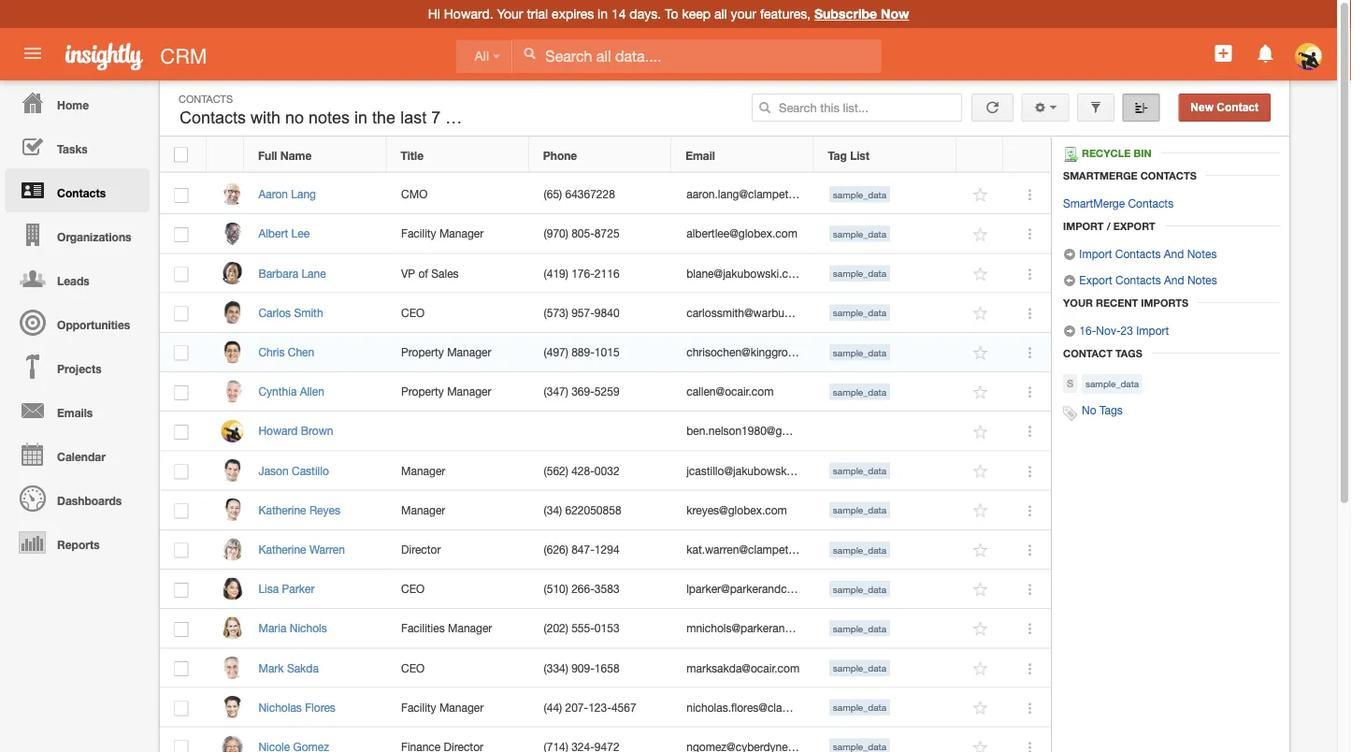 Task type: locate. For each thing, give the bounding box(es) containing it.
0 vertical spatial import
[[1064, 220, 1104, 232]]

contact down 16-
[[1064, 347, 1113, 359]]

0 vertical spatial facility manager
[[401, 227, 484, 240]]

lee
[[291, 227, 310, 240]]

follow image for kat.warren@clampett.com
[[972, 542, 990, 559]]

circle arrow right image
[[1064, 248, 1077, 261]]

sample_data inside nicholas.flores@clampett.com sample_data
[[833, 702, 887, 713]]

manager cell up director cell
[[387, 451, 530, 491]]

(202) 555-0153
[[544, 622, 620, 635]]

notes up export contacts and notes
[[1188, 247, 1218, 260]]

carlossmith@warbucks.com cell
[[672, 293, 827, 333]]

ceo down vp on the left
[[401, 306, 425, 319]]

0 vertical spatial export
[[1114, 220, 1156, 232]]

7 row from the top
[[160, 372, 1051, 412]]

leads link
[[5, 256, 150, 300]]

(334) 909-1658 cell
[[530, 649, 672, 688]]

1 horizontal spatial in
[[598, 6, 608, 22]]

(202)
[[544, 622, 569, 635]]

957-
[[572, 306, 595, 319]]

facilities manager cell
[[387, 609, 530, 649]]

(44) 207-123-4567 cell
[[530, 688, 672, 728]]

2 vertical spatial ceo cell
[[387, 649, 530, 688]]

navigation containing home
[[0, 80, 150, 564]]

follow image for albertlee@globex.com
[[972, 226, 990, 243]]

None checkbox
[[174, 227, 188, 242], [174, 306, 188, 321], [174, 425, 188, 440], [174, 504, 188, 519], [174, 622, 188, 637], [174, 662, 188, 677], [174, 227, 188, 242], [174, 306, 188, 321], [174, 425, 188, 440], [174, 504, 188, 519], [174, 622, 188, 637], [174, 662, 188, 677]]

in for 14
[[598, 6, 608, 22]]

2 follow image from the top
[[972, 305, 990, 322]]

smartmerge for smartmerge contacts
[[1064, 169, 1138, 181]]

search image
[[759, 101, 772, 114]]

1 vertical spatial ceo cell
[[387, 570, 530, 609]]

0 vertical spatial ceo
[[401, 306, 425, 319]]

row group
[[160, 175, 1051, 752]]

contacts with no notes in the last 7 days button
[[175, 104, 486, 132]]

847-
[[572, 543, 595, 556]]

8 follow image from the top
[[972, 739, 990, 752]]

contact right new
[[1217, 101, 1259, 114]]

follow image for marksakda@ocair.com
[[972, 660, 990, 678]]

0 vertical spatial property
[[401, 345, 444, 359]]

11 row from the top
[[160, 530, 1051, 570]]

Search all data.... text field
[[513, 39, 882, 73]]

contacts up "export contacts and notes" link
[[1116, 247, 1161, 260]]

ceo cell down facilities manager
[[387, 649, 530, 688]]

(347)
[[544, 385, 569, 398]]

2 facility manager cell from the top
[[387, 688, 530, 728]]

nicholas flores
[[259, 701, 336, 714]]

cynthia allen link
[[259, 385, 334, 398]]

3 follow image from the top
[[972, 384, 990, 401]]

3 follow image from the top
[[972, 344, 990, 362]]

6 follow image from the top
[[972, 620, 990, 638]]

facility manager cell up the sales on the left of page
[[387, 214, 530, 254]]

all
[[715, 6, 727, 22]]

6 follow image from the top
[[972, 542, 990, 559]]

property
[[401, 345, 444, 359], [401, 385, 444, 398]]

(419)
[[544, 267, 569, 280]]

smartmerge for smartmerge contacts
[[1064, 196, 1126, 210]]

1 property manager from the top
[[401, 345, 492, 359]]

smartmerge up /
[[1064, 196, 1126, 210]]

director
[[401, 543, 441, 556]]

opportunities
[[57, 318, 130, 331]]

blane@jakubowski.com
[[687, 267, 805, 280]]

facility manager cell down facilities manager cell
[[387, 688, 530, 728]]

follow image for callen@ocair.com
[[972, 384, 990, 401]]

export contacts and notes
[[1077, 273, 1218, 286]]

ceo cell down the sales on the left of page
[[387, 293, 530, 333]]

7 follow image from the top
[[972, 660, 990, 678]]

contacts for contacts contacts with no notes in the last 7 days
[[180, 108, 246, 127]]

projects link
[[5, 344, 150, 388]]

3 ceo cell from the top
[[387, 649, 530, 688]]

1 vertical spatial in
[[355, 108, 368, 127]]

0 vertical spatial property manager
[[401, 345, 492, 359]]

castillo
[[292, 464, 329, 477]]

hi
[[428, 6, 440, 22]]

contact
[[1217, 101, 1259, 114], [1064, 347, 1113, 359]]

your left trial
[[497, 6, 523, 22]]

notes for import contacts and notes
[[1188, 247, 1218, 260]]

2 vertical spatial ceo
[[401, 661, 425, 674]]

follow image for kreyes@globex.com
[[972, 502, 990, 520]]

katherine reyes
[[259, 503, 341, 516]]

home
[[57, 98, 89, 111]]

facility manager up the sales on the left of page
[[401, 227, 484, 240]]

1 vertical spatial contact
[[1064, 347, 1113, 359]]

smartmerge contacts link
[[1064, 196, 1174, 210]]

row containing chris chen
[[160, 333, 1051, 372]]

2 manager cell from the top
[[387, 491, 530, 530]]

carlossmith@warbucks.com sample_data
[[687, 306, 887, 319]]

2 property manager cell from the top
[[387, 372, 530, 412]]

2 facility from the top
[[401, 701, 436, 714]]

property manager cell for (347) 369-5259
[[387, 372, 530, 412]]

albert lee
[[259, 227, 310, 240]]

0153
[[595, 622, 620, 635]]

nicholas.flores@clampett.com cell
[[672, 688, 837, 728]]

no tags
[[1082, 404, 1123, 417]]

days
[[445, 108, 481, 127]]

1 vertical spatial facility manager
[[401, 701, 484, 714]]

tasks link
[[5, 124, 150, 168]]

12 row from the top
[[160, 570, 1051, 609]]

follow image for aaron.lang@clampett.com
[[972, 186, 990, 204]]

1 vertical spatial property
[[401, 385, 444, 398]]

katherine down jason on the left of page
[[259, 503, 306, 516]]

1 notes from the top
[[1188, 247, 1218, 260]]

show sidebar image
[[1135, 101, 1148, 114]]

row containing lisa parker
[[160, 570, 1051, 609]]

1 vertical spatial ceo
[[401, 582, 425, 595]]

export right /
[[1114, 220, 1156, 232]]

property manager cell
[[387, 333, 530, 372], [387, 372, 530, 412]]

14 row from the top
[[160, 649, 1051, 688]]

bin
[[1134, 147, 1152, 159]]

(202) 555-0153 cell
[[530, 609, 672, 649]]

and up export contacts and notes
[[1164, 247, 1185, 260]]

navigation
[[0, 80, 150, 564]]

0 vertical spatial your
[[497, 6, 523, 22]]

0 vertical spatial notes
[[1188, 247, 1218, 260]]

0032
[[595, 464, 620, 477]]

tags
[[1116, 347, 1143, 359]]

cell
[[160, 333, 207, 372], [387, 412, 530, 451], [530, 412, 672, 451], [815, 412, 958, 451], [244, 728, 387, 752], [387, 728, 530, 752], [530, 728, 672, 752], [672, 728, 815, 752]]

1 vertical spatial and
[[1165, 273, 1185, 286]]

2 smartmerge from the top
[[1064, 196, 1126, 210]]

1 vertical spatial notes
[[1188, 273, 1218, 286]]

3583
[[595, 582, 620, 595]]

manager for (347) 369-5259
[[447, 385, 492, 398]]

(497)
[[544, 345, 569, 359]]

row containing albert lee
[[160, 214, 1051, 254]]

contacts left with
[[180, 108, 246, 127]]

2 notes from the top
[[1188, 273, 1218, 286]]

0 vertical spatial in
[[598, 6, 608, 22]]

1 ceo cell from the top
[[387, 293, 530, 333]]

0 horizontal spatial your
[[497, 6, 523, 22]]

1 ceo from the top
[[401, 306, 425, 319]]

6 row from the top
[[160, 333, 1051, 372]]

manager cell up director
[[387, 491, 530, 530]]

s
[[1067, 377, 1074, 390]]

follow image for blane@jakubowski.com
[[972, 265, 990, 283]]

(626)
[[544, 543, 569, 556]]

0 vertical spatial ceo cell
[[387, 293, 530, 333]]

row containing maria nichols
[[160, 609, 1051, 649]]

manager cell
[[387, 451, 530, 491], [387, 491, 530, 530]]

622050858
[[566, 503, 622, 516]]

2 facility manager from the top
[[401, 701, 484, 714]]

2 ceo from the top
[[401, 582, 425, 595]]

parker
[[282, 582, 315, 595]]

9 row from the top
[[160, 451, 1051, 491]]

0 vertical spatial katherine
[[259, 503, 306, 516]]

row
[[160, 138, 1051, 173], [160, 175, 1051, 214], [160, 214, 1051, 254], [160, 254, 1051, 293], [160, 293, 1051, 333], [160, 333, 1051, 372], [160, 372, 1051, 412], [160, 412, 1051, 451], [160, 451, 1051, 491], [160, 491, 1051, 530], [160, 530, 1051, 570], [160, 570, 1051, 609], [160, 609, 1051, 649], [160, 649, 1051, 688], [160, 688, 1051, 728], [160, 728, 1051, 752]]

property manager for (347)
[[401, 385, 492, 398]]

import right '23'
[[1137, 324, 1170, 337]]

4 row from the top
[[160, 254, 1051, 293]]

nichols
[[290, 622, 327, 635]]

1 row from the top
[[160, 138, 1051, 173]]

8 row from the top
[[160, 412, 1051, 451]]

1 vertical spatial facility
[[401, 701, 436, 714]]

5 follow image from the top
[[972, 581, 990, 599]]

1 smartmerge from the top
[[1064, 169, 1138, 181]]

1 facility from the top
[[401, 227, 436, 240]]

emails link
[[5, 388, 150, 432]]

0 vertical spatial facility
[[401, 227, 436, 240]]

cog image
[[1034, 101, 1047, 114]]

sakda
[[287, 661, 319, 674]]

2 row from the top
[[160, 175, 1051, 214]]

ceo down director
[[401, 582, 425, 595]]

facility manager
[[401, 227, 484, 240], [401, 701, 484, 714]]

list
[[850, 149, 870, 162]]

3 row from the top
[[160, 214, 1051, 254]]

1 follow image from the top
[[972, 226, 990, 243]]

4567
[[612, 701, 637, 714]]

import left /
[[1064, 220, 1104, 232]]

aaron.lang@clampett.com cell
[[672, 175, 817, 214]]

import right circle arrow right image
[[1080, 247, 1113, 260]]

notes for export contacts and notes
[[1188, 273, 1218, 286]]

follow image for ben.nelson1980@gmail.com
[[972, 423, 990, 441]]

follow image
[[972, 226, 990, 243], [972, 265, 990, 283], [972, 344, 990, 362], [972, 463, 990, 480], [972, 502, 990, 520], [972, 542, 990, 559], [972, 699, 990, 717]]

contacts up organizations link
[[57, 186, 106, 199]]

in inside contacts contacts with no notes in the last 7 days
[[355, 108, 368, 127]]

blane@jakubowski.com cell
[[672, 254, 815, 293]]

lisa parker
[[259, 582, 315, 595]]

None checkbox
[[174, 147, 188, 162], [174, 188, 188, 203], [174, 267, 188, 282], [174, 346, 188, 361], [174, 385, 188, 400], [174, 464, 188, 479], [174, 543, 188, 558], [174, 583, 188, 598], [174, 701, 188, 716], [174, 741, 188, 752], [174, 147, 188, 162], [174, 188, 188, 203], [174, 267, 188, 282], [174, 346, 188, 361], [174, 385, 188, 400], [174, 464, 188, 479], [174, 543, 188, 558], [174, 583, 188, 598], [174, 701, 188, 716], [174, 741, 188, 752]]

1 follow image from the top
[[972, 186, 990, 204]]

sample_data link
[[1082, 374, 1143, 394]]

0 horizontal spatial export
[[1080, 273, 1113, 286]]

aaron
[[259, 188, 288, 201]]

manager cell for (562) 428-0032
[[387, 451, 530, 491]]

jason
[[259, 464, 289, 477]]

1 facility manager cell from the top
[[387, 214, 530, 254]]

director cell
[[387, 530, 530, 570]]

export right circle arrow left image
[[1080, 273, 1113, 286]]

(419) 176-2116 cell
[[530, 254, 672, 293]]

(573) 957-9840 cell
[[530, 293, 672, 333]]

lparker@parkerandco.com
[[687, 582, 819, 595]]

jcastillo@jakubowski.com cell
[[672, 451, 815, 491]]

export
[[1114, 220, 1156, 232], [1080, 273, 1113, 286]]

2 follow image from the top
[[972, 265, 990, 283]]

1 property from the top
[[401, 345, 444, 359]]

row containing katherine reyes
[[160, 491, 1051, 530]]

1 horizontal spatial export
[[1114, 220, 1156, 232]]

14
[[612, 6, 626, 22]]

no
[[285, 108, 304, 127]]

smartmerge down recycle
[[1064, 169, 1138, 181]]

property for allen
[[401, 385, 444, 398]]

5 row from the top
[[160, 293, 1051, 333]]

follow image for mnichols@parkerandco.com
[[972, 620, 990, 638]]

(573) 957-9840
[[544, 306, 620, 319]]

dashboards link
[[5, 476, 150, 520]]

calendar
[[57, 450, 106, 463]]

4 follow image from the top
[[972, 423, 990, 441]]

15 row from the top
[[160, 688, 1051, 728]]

aaron lang
[[259, 188, 316, 201]]

vp
[[401, 267, 415, 280]]

(34) 622050858 cell
[[530, 491, 672, 530]]

albert
[[259, 227, 288, 240]]

4 follow image from the top
[[972, 463, 990, 480]]

555-
[[572, 622, 595, 635]]

nicholas.flores@clampett.com sample_data
[[687, 701, 887, 714]]

5259
[[595, 385, 620, 398]]

the
[[372, 108, 396, 127]]

2 ceo cell from the top
[[387, 570, 530, 609]]

contacts down contacts
[[1129, 196, 1174, 210]]

3 ceo from the top
[[401, 661, 425, 674]]

1 vertical spatial smartmerge
[[1064, 196, 1126, 210]]

tag
[[828, 149, 847, 162]]

facility manager cell
[[387, 214, 530, 254], [387, 688, 530, 728]]

katherine
[[259, 503, 306, 516], [259, 543, 306, 556]]

row containing mark sakda
[[160, 649, 1051, 688]]

katherine up the lisa parker
[[259, 543, 306, 556]]

Search this list... text field
[[752, 94, 963, 122]]

new contact
[[1191, 101, 1259, 114]]

(510) 266-3583
[[544, 582, 620, 595]]

16-
[[1080, 324, 1097, 337]]

2 property from the top
[[401, 385, 444, 398]]

warren
[[310, 543, 345, 556]]

0 vertical spatial and
[[1164, 247, 1185, 260]]

1 horizontal spatial your
[[1064, 297, 1094, 309]]

1 vertical spatial property manager
[[401, 385, 492, 398]]

1 vertical spatial facility manager cell
[[387, 688, 530, 728]]

lane
[[302, 267, 326, 280]]

contacts down import contacts and notes link
[[1116, 273, 1162, 286]]

cynthia allen
[[259, 385, 325, 398]]

1 vertical spatial your
[[1064, 297, 1094, 309]]

follow image
[[972, 186, 990, 204], [972, 305, 990, 322], [972, 384, 990, 401], [972, 423, 990, 441], [972, 581, 990, 599], [972, 620, 990, 638], [972, 660, 990, 678], [972, 739, 990, 752]]

opportunities link
[[5, 300, 150, 344]]

10 row from the top
[[160, 491, 1051, 530]]

contact tags
[[1064, 347, 1143, 359]]

1 facility manager from the top
[[401, 227, 484, 240]]

row group containing aaron lang
[[160, 175, 1051, 752]]

facility down cmo
[[401, 227, 436, 240]]

manager cell for (34) 622050858
[[387, 491, 530, 530]]

ceo cell
[[387, 293, 530, 333], [387, 570, 530, 609], [387, 649, 530, 688]]

sample_data inside chrisochen@kinggroup.com sample_data
[[833, 347, 887, 358]]

imports
[[1142, 297, 1189, 309]]

chrisochen@kinggroup.com sample_data
[[687, 345, 887, 359]]

in left 14
[[598, 6, 608, 22]]

your down circle arrow left image
[[1064, 297, 1094, 309]]

16 row from the top
[[160, 728, 1051, 752]]

2 property manager from the top
[[401, 385, 492, 398]]

1 manager cell from the top
[[387, 451, 530, 491]]

follow image for jcastillo@jakubowski.com
[[972, 463, 990, 480]]

row containing katherine warren
[[160, 530, 1051, 570]]

1 vertical spatial import
[[1080, 247, 1113, 260]]

5 follow image from the top
[[972, 502, 990, 520]]

carlos smith link
[[259, 306, 333, 319]]

follow image for carlossmith@warbucks.com
[[972, 305, 990, 322]]

(562) 428-0032
[[544, 464, 620, 477]]

and up imports
[[1165, 273, 1185, 286]]

2 katherine from the top
[[259, 543, 306, 556]]

contacts contacts with no notes in the last 7 days
[[179, 93, 486, 127]]

facility manager down facilities manager
[[401, 701, 484, 714]]

facility manager for (44)
[[401, 701, 484, 714]]

ceo down facilities
[[401, 661, 425, 674]]

manager for (44) 207-123-4567
[[440, 701, 484, 714]]

0 vertical spatial contact
[[1217, 101, 1259, 114]]

no
[[1082, 404, 1097, 417]]

0 vertical spatial facility manager cell
[[387, 214, 530, 254]]

1 katherine from the top
[[259, 503, 306, 516]]

1 vertical spatial export
[[1080, 273, 1113, 286]]

refresh list image
[[984, 101, 1002, 114]]

ceo cell for (510) 266-3583
[[387, 570, 530, 609]]

0 horizontal spatial contact
[[1064, 347, 1113, 359]]

13 row from the top
[[160, 609, 1051, 649]]

1 property manager cell from the top
[[387, 333, 530, 372]]

show list view filters image
[[1090, 101, 1103, 114]]

ceo for smith
[[401, 306, 425, 319]]

0 horizontal spatial in
[[355, 108, 368, 127]]

ceo cell up facilities manager
[[387, 570, 530, 609]]

vp of sales cell
[[387, 254, 530, 293]]

1 vertical spatial katherine
[[259, 543, 306, 556]]

cmo cell
[[387, 175, 530, 214]]

facility for lee
[[401, 227, 436, 240]]

facility down facilities
[[401, 701, 436, 714]]

in left the
[[355, 108, 368, 127]]

notes up imports
[[1188, 273, 1218, 286]]

smartmerge contacts
[[1064, 196, 1174, 210]]

now
[[881, 6, 910, 22]]

(510) 266-3583 cell
[[530, 570, 672, 609]]

0 vertical spatial smartmerge
[[1064, 169, 1138, 181]]



Task type: vqa. For each thing, say whether or not it's contained in the screenshot.
Customer
no



Task type: describe. For each thing, give the bounding box(es) containing it.
contacts for export contacts and notes
[[1116, 273, 1162, 286]]

207-
[[566, 701, 589, 714]]

(419) 176-2116
[[544, 267, 620, 280]]

property manager for (497)
[[401, 345, 492, 359]]

follow image for lparker@parkerandco.com
[[972, 581, 990, 599]]

manager for (202) 555-0153
[[448, 622, 492, 635]]

jason castillo
[[259, 464, 329, 477]]

smartmerge contacts
[[1064, 169, 1197, 181]]

1 horizontal spatial contact
[[1217, 101, 1259, 114]]

16-nov-23 import
[[1077, 324, 1170, 337]]

tags
[[1100, 404, 1123, 417]]

facility manager cell for (44) 207-123-4567
[[387, 688, 530, 728]]

email
[[686, 149, 716, 162]]

full
[[258, 149, 277, 162]]

reyes
[[310, 503, 341, 516]]

cynthia
[[259, 385, 297, 398]]

(970) 805-8725
[[544, 227, 620, 240]]

contacts for smartmerge contacts
[[1129, 196, 1174, 210]]

marksakda@ocair.com
[[687, 661, 800, 674]]

hi howard. your trial expires in 14 days. to keep all your features, subscribe now
[[428, 6, 910, 22]]

name
[[280, 149, 312, 162]]

kat.warren@clampett.com cell
[[672, 530, 817, 570]]

1015
[[595, 345, 620, 359]]

to
[[665, 6, 679, 22]]

contacts down crm
[[179, 93, 233, 105]]

row containing jason castillo
[[160, 451, 1051, 491]]

allen
[[300, 385, 325, 398]]

in for the
[[355, 108, 368, 127]]

ben.nelson1980@gmail.com cell
[[672, 412, 828, 451]]

aaron.lang@clampett.com
[[687, 188, 817, 201]]

facility manager cell for (970) 805-8725
[[387, 214, 530, 254]]

(626) 847-1294 cell
[[530, 530, 672, 570]]

export contacts and notes link
[[1064, 273, 1218, 287]]

sample_data inside carlossmith@warbucks.com sample_data
[[833, 307, 887, 318]]

howard brown
[[259, 424, 333, 437]]

tasks
[[57, 142, 88, 155]]

keep
[[682, 6, 711, 22]]

vp of sales
[[401, 267, 459, 280]]

albert lee link
[[259, 227, 319, 240]]

subscribe
[[815, 6, 878, 22]]

dashboards
[[57, 494, 122, 507]]

chen
[[288, 345, 315, 359]]

(34)
[[544, 503, 562, 516]]

(347) 369-5259 cell
[[530, 372, 672, 412]]

lisa parker link
[[259, 582, 324, 595]]

trial
[[527, 6, 548, 22]]

row containing full name
[[160, 138, 1051, 173]]

row containing howard brown
[[160, 412, 1051, 451]]

features,
[[760, 6, 811, 22]]

889-
[[572, 345, 595, 359]]

days.
[[630, 6, 661, 22]]

8725
[[595, 227, 620, 240]]

jason castillo link
[[259, 464, 338, 477]]

import for import contacts and notes
[[1080, 247, 1113, 260]]

(970) 805-8725 cell
[[530, 214, 672, 254]]

and for import contacts and notes
[[1164, 247, 1185, 260]]

callen@ocair.com cell
[[672, 372, 815, 412]]

howard
[[259, 424, 298, 437]]

(510)
[[544, 582, 569, 595]]

maria nichols link
[[259, 622, 337, 635]]

albertlee@globex.com cell
[[672, 214, 815, 254]]

mnichols@parkerandco.com sample_data
[[687, 622, 887, 635]]

katherine reyes link
[[259, 503, 350, 516]]

(497) 889-1015 cell
[[530, 333, 672, 372]]

row containing aaron lang
[[160, 175, 1051, 214]]

and for export contacts and notes
[[1165, 273, 1185, 286]]

property for chen
[[401, 345, 444, 359]]

row containing cynthia allen
[[160, 372, 1051, 412]]

contacts inside navigation
[[57, 186, 106, 199]]

sample_data inside mnichols@parkerandco.com sample_data
[[833, 623, 887, 634]]

mark
[[259, 661, 284, 674]]

callen@ocair.com
[[687, 385, 774, 398]]

katherine for katherine reyes
[[259, 503, 306, 516]]

recycle bin link
[[1064, 147, 1161, 162]]

projects
[[57, 362, 102, 375]]

mnichols@parkerandco.com cell
[[672, 609, 830, 649]]

reports link
[[5, 520, 150, 564]]

lisa
[[259, 582, 279, 595]]

contacts for import contacts and notes
[[1116, 247, 1161, 260]]

contacts
[[1141, 169, 1197, 181]]

carlossmith@warbucks.com
[[687, 306, 827, 319]]

tag list
[[828, 149, 870, 162]]

chrisochen@kinggroup.com cell
[[672, 333, 826, 372]]

property manager cell for (497) 889-1015
[[387, 333, 530, 372]]

ceo cell for (573) 957-9840
[[387, 293, 530, 333]]

/
[[1107, 220, 1111, 232]]

export inside "export contacts and notes" link
[[1080, 273, 1113, 286]]

266-
[[572, 582, 595, 595]]

organizations
[[57, 230, 131, 243]]

428-
[[572, 464, 595, 477]]

maria
[[259, 622, 287, 635]]

calendar link
[[5, 432, 150, 476]]

marksakda@ocair.com cell
[[672, 649, 815, 688]]

no tags link
[[1082, 404, 1123, 417]]

jcastillo@jakubowski.com
[[687, 464, 815, 477]]

row containing carlos smith
[[160, 293, 1051, 333]]

sales
[[431, 267, 459, 280]]

(562) 428-0032 cell
[[530, 451, 672, 491]]

(626) 847-1294
[[544, 543, 620, 556]]

kat.warren@clampett.com
[[687, 543, 817, 556]]

row containing barbara lane
[[160, 254, 1051, 293]]

manager for (497) 889-1015
[[447, 345, 492, 359]]

7
[[431, 108, 441, 127]]

facility for flores
[[401, 701, 436, 714]]

facility manager for (970)
[[401, 227, 484, 240]]

notifications image
[[1255, 42, 1278, 65]]

carlos
[[259, 306, 291, 319]]

kreyes@globex.com cell
[[672, 491, 815, 530]]

full name
[[258, 149, 312, 162]]

(497) 889-1015
[[544, 345, 620, 359]]

ceo for sakda
[[401, 661, 425, 674]]

katherine for katherine warren
[[259, 543, 306, 556]]

title
[[401, 149, 424, 162]]

mark sakda link
[[259, 661, 328, 674]]

white image
[[523, 47, 536, 60]]

(65) 64367228
[[544, 188, 615, 201]]

7 follow image from the top
[[972, 699, 990, 717]]

lparker@parkerandco.com cell
[[672, 570, 819, 609]]

chrisochen@kinggroup.com
[[687, 345, 826, 359]]

(44) 207-123-4567
[[544, 701, 637, 714]]

1294
[[595, 543, 620, 556]]

katherine warren link
[[259, 543, 354, 556]]

2 vertical spatial import
[[1137, 324, 1170, 337]]

circle arrow right image
[[1064, 325, 1077, 338]]

ceo for parker
[[401, 582, 425, 595]]

circle arrow left image
[[1064, 274, 1077, 287]]

(65) 64367228 cell
[[530, 175, 672, 214]]

manager for (970) 805-8725
[[440, 227, 484, 240]]

369-
[[572, 385, 595, 398]]

(347) 369-5259
[[544, 385, 620, 398]]

emails
[[57, 406, 93, 419]]

import for import / export
[[1064, 220, 1104, 232]]

ben.nelson1980@gmail.com
[[687, 424, 828, 437]]

barbara lane link
[[259, 267, 336, 280]]

leads
[[57, 274, 90, 287]]

row containing nicholas flores
[[160, 688, 1051, 728]]

ceo cell for (334) 909-1658
[[387, 649, 530, 688]]



